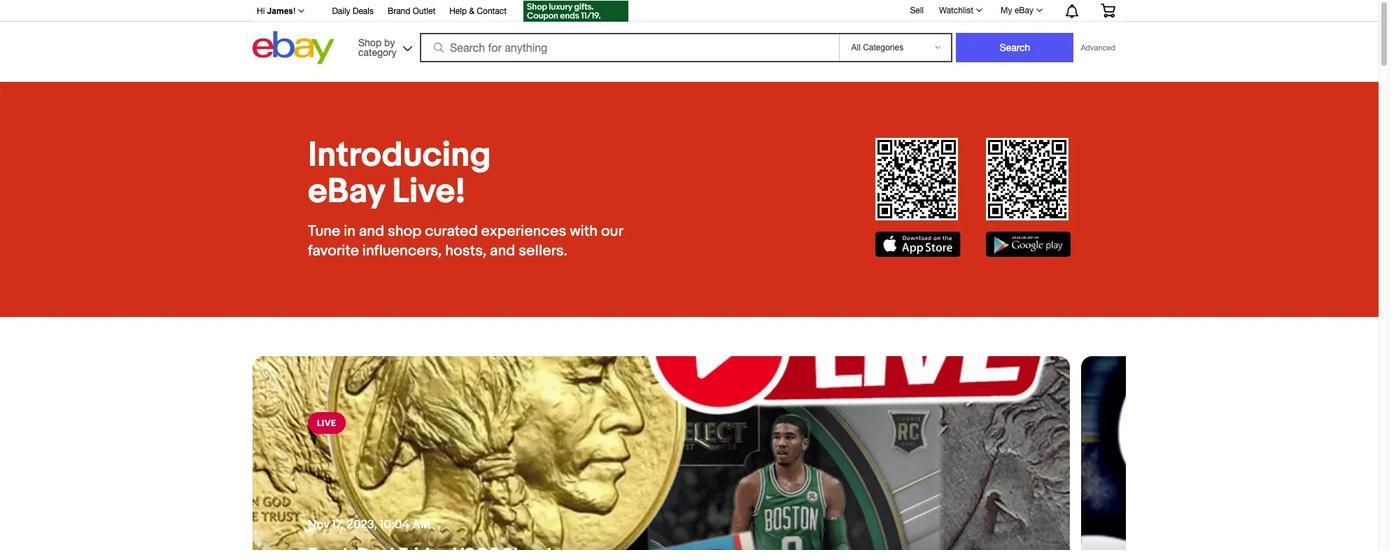 Task type: vqa. For each thing, say whether or not it's contained in the screenshot.
the favorite
yes



Task type: locate. For each thing, give the bounding box(es) containing it.
None submit
[[957, 33, 1074, 62]]

sell
[[910, 5, 924, 15]]

1 horizontal spatial qrcode image
[[986, 138, 1069, 221]]

daily
[[332, 6, 351, 16]]

1 qrcode image from the left
[[876, 138, 959, 221]]

with
[[570, 223, 598, 241]]

sell link
[[904, 5, 930, 15]]

1 vertical spatial and
[[490, 242, 516, 260]]

shop by category
[[358, 37, 397, 58]]

influencers,
[[363, 242, 442, 260]]

ebay inside the account navigation
[[1015, 6, 1034, 15]]

hosts,
[[445, 242, 487, 260]]

help & contact
[[450, 6, 507, 16]]

my
[[1001, 6, 1013, 15]]

nov 17, 2023, 10:04 am
[[308, 518, 431, 532]]

0 vertical spatial ebay
[[1015, 6, 1034, 15]]

0 horizontal spatial qrcode image
[[876, 138, 959, 221]]

and right "in"
[[359, 223, 385, 241]]

ebay
[[1015, 6, 1034, 15], [308, 172, 385, 213]]

1 vertical spatial ebay
[[308, 172, 385, 213]]

introducing ebay live!
[[308, 135, 491, 213]]

qrcode image
[[876, 138, 959, 221], [986, 138, 1069, 221]]

our
[[601, 223, 623, 241]]

10:04
[[380, 518, 410, 532]]

sellers.
[[519, 242, 568, 260]]

2 qrcode image from the left
[[986, 138, 1069, 221]]

james
[[267, 6, 293, 16]]

0 vertical spatial and
[[359, 223, 385, 241]]

shop
[[388, 223, 422, 241]]

ebay right my
[[1015, 6, 1034, 15]]

1 horizontal spatial ebay
[[1015, 6, 1034, 15]]

contact
[[477, 6, 507, 16]]

&
[[469, 6, 475, 16]]

help
[[450, 6, 467, 16]]

0 horizontal spatial ebay
[[308, 172, 385, 213]]

ebay for introducing
[[308, 172, 385, 213]]

daily deals
[[332, 6, 374, 16]]

ebay up "in"
[[308, 172, 385, 213]]

and
[[359, 223, 385, 241], [490, 242, 516, 260]]

my ebay link
[[994, 2, 1050, 19]]

and down experiences
[[490, 242, 516, 260]]

2023,
[[347, 518, 377, 532]]

my ebay
[[1001, 6, 1034, 15]]

none submit inside shop by category banner
[[957, 33, 1074, 62]]

watchlist link
[[932, 2, 989, 19]]

shop by category banner
[[249, 0, 1127, 82]]

ebay inside the introducing ebay live!
[[308, 172, 385, 213]]

favorite
[[308, 242, 359, 260]]



Task type: describe. For each thing, give the bounding box(es) containing it.
ebay for my
[[1015, 6, 1034, 15]]

advanced link
[[1074, 34, 1123, 62]]

shop
[[358, 37, 382, 48]]

daily deals link
[[332, 4, 374, 20]]

brand outlet
[[388, 6, 436, 16]]

brand
[[388, 6, 411, 16]]

live
[[317, 418, 337, 429]]

17,
[[332, 518, 344, 532]]

!
[[293, 6, 296, 16]]

category
[[358, 47, 397, 58]]

introducing
[[308, 135, 491, 176]]

live!
[[392, 172, 466, 213]]

get the coupon image
[[524, 1, 629, 22]]

by
[[384, 37, 395, 48]]

curated
[[425, 223, 478, 241]]

tune
[[308, 223, 341, 241]]

hi
[[257, 6, 265, 16]]

your shopping cart image
[[1101, 4, 1117, 18]]

advanced
[[1081, 43, 1116, 52]]

shop by category button
[[352, 31, 415, 61]]

help & contact link
[[450, 4, 507, 20]]

hi james !
[[257, 6, 296, 16]]

brand outlet link
[[388, 4, 436, 20]]

outlet
[[413, 6, 436, 16]]

in
[[344, 223, 356, 241]]

account navigation
[[249, 0, 1127, 24]]

experiences
[[481, 223, 567, 241]]

0 horizontal spatial and
[[359, 223, 385, 241]]

tune in and shop curated experiences with our favorite influencers, hosts, and sellers.
[[308, 223, 623, 260]]

nov
[[308, 518, 329, 532]]

introducing<br/>ebay live! element
[[308, 135, 650, 213]]

am
[[412, 518, 431, 532]]

deals
[[353, 6, 374, 16]]

Search for anything text field
[[422, 34, 837, 61]]

1 horizontal spatial and
[[490, 242, 516, 260]]

watchlist
[[940, 6, 974, 15]]



